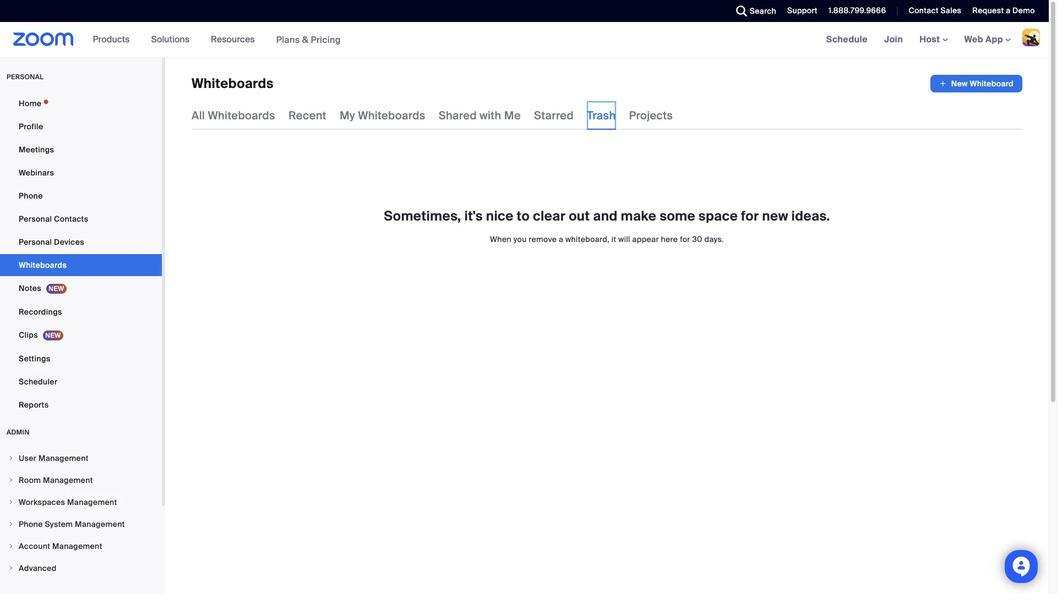 Task type: vqa. For each thing, say whether or not it's contained in the screenshot.
audiences within MEASURE ENGAGEMENT, ANALYZE A SESSION'S ROI, AND GAIN INSIGHTS INTO YOUR TARGET AUDIENCES
no



Task type: describe. For each thing, give the bounding box(es) containing it.
resources button
[[211, 22, 260, 57]]

whiteboards right my
[[358, 108, 426, 123]]

personal for personal contacts
[[19, 214, 52, 224]]

reports
[[19, 400, 49, 410]]

product information navigation
[[85, 22, 349, 58]]

advanced
[[19, 564, 57, 574]]

whiteboards link
[[0, 254, 162, 276]]

settings link
[[0, 348, 162, 370]]

workspaces management menu item
[[0, 492, 162, 513]]

shared
[[439, 108, 477, 123]]

0 vertical spatial for
[[741, 208, 759, 225]]

schedule link
[[818, 22, 876, 57]]

meetings
[[19, 145, 54, 155]]

workspaces
[[19, 498, 65, 508]]

clear
[[533, 208, 566, 225]]

management down workspaces management menu item
[[75, 520, 125, 530]]

search
[[750, 6, 777, 16]]

webinars link
[[0, 162, 162, 184]]

schedule
[[826, 34, 868, 45]]

all whiteboards
[[192, 108, 275, 123]]

whiteboards inside application
[[192, 75, 274, 92]]

plans & pricing
[[276, 34, 341, 45]]

system
[[45, 520, 73, 530]]

account
[[19, 542, 50, 552]]

personal menu menu
[[0, 93, 162, 417]]

to
[[517, 208, 530, 225]]

personal contacts
[[19, 214, 88, 224]]

room
[[19, 476, 41, 486]]

1.888.799.9666
[[829, 6, 886, 15]]

scheduler
[[19, 377, 58, 387]]

all
[[192, 108, 205, 123]]

30
[[693, 235, 703, 245]]

solutions
[[151, 34, 190, 45]]

admin
[[7, 428, 30, 437]]

phone for phone
[[19, 191, 43, 201]]

notes link
[[0, 278, 162, 300]]

join
[[884, 34, 903, 45]]

phone for phone system management
[[19, 520, 43, 530]]

webinars
[[19, 168, 54, 178]]

whiteboards right all
[[208, 108, 275, 123]]

pricing
[[311, 34, 341, 45]]

make
[[621, 208, 657, 225]]

personal devices
[[19, 237, 84, 247]]

personal contacts link
[[0, 208, 162, 230]]

here
[[661, 235, 678, 245]]

meetings navigation
[[818, 22, 1049, 58]]

clips
[[19, 330, 38, 340]]

contacts
[[54, 214, 88, 224]]

meetings link
[[0, 139, 162, 161]]

right image for account
[[8, 544, 14, 550]]

whiteboard,
[[566, 235, 610, 245]]

web app button
[[965, 34, 1011, 45]]

when you remove a whiteboard, it will appear here for 30 days.
[[490, 235, 724, 245]]

admin menu menu
[[0, 448, 162, 580]]

0 horizontal spatial for
[[680, 235, 690, 245]]

web app
[[965, 34, 1003, 45]]

right image for user management
[[8, 455, 14, 462]]

shared with me
[[439, 108, 521, 123]]

user management
[[19, 454, 89, 464]]

plans
[[276, 34, 300, 45]]

recent
[[289, 108, 327, 123]]

workspaces management
[[19, 498, 117, 508]]

you
[[514, 235, 527, 245]]

sales
[[941, 6, 962, 15]]

search button
[[728, 0, 779, 22]]

management for room management
[[43, 476, 93, 486]]

account management
[[19, 542, 102, 552]]

phone system management
[[19, 520, 125, 530]]

phone system management menu item
[[0, 514, 162, 535]]

contact sales
[[909, 6, 962, 15]]

management for account management
[[52, 542, 102, 552]]

notes
[[19, 284, 41, 294]]

trash
[[587, 108, 616, 123]]

app
[[986, 34, 1003, 45]]



Task type: locate. For each thing, give the bounding box(es) containing it.
right image left room
[[8, 477, 14, 484]]

right image for workspaces management
[[8, 500, 14, 506]]

management
[[39, 454, 89, 464], [43, 476, 93, 486], [67, 498, 117, 508], [75, 520, 125, 530], [52, 542, 102, 552]]

new
[[762, 208, 789, 225]]

whiteboard
[[970, 79, 1014, 89]]

right image left workspaces
[[8, 500, 14, 506]]

phone down webinars
[[19, 191, 43, 201]]

zoom logo image
[[13, 32, 74, 46]]

out
[[569, 208, 590, 225]]

2 personal from the top
[[19, 237, 52, 247]]

new whiteboard button
[[931, 75, 1023, 93]]

plans & pricing link
[[276, 34, 341, 45], [276, 34, 341, 45]]

will
[[619, 235, 630, 245]]

right image inside advanced menu item
[[8, 566, 14, 572]]

management inside menu item
[[52, 542, 102, 552]]

management down room management menu item
[[67, 498, 117, 508]]

home link
[[0, 93, 162, 115]]

with
[[480, 108, 502, 123]]

1 phone from the top
[[19, 191, 43, 201]]

new
[[952, 79, 968, 89]]

profile picture image
[[1023, 29, 1040, 46]]

management for user management
[[39, 454, 89, 464]]

web
[[965, 34, 984, 45]]

advanced menu item
[[0, 558, 162, 579]]

1 vertical spatial personal
[[19, 237, 52, 247]]

contact sales link
[[901, 0, 965, 22], [909, 6, 962, 15]]

support
[[788, 6, 818, 15]]

0 vertical spatial personal
[[19, 214, 52, 224]]

it
[[612, 235, 617, 245]]

right image inside room management menu item
[[8, 477, 14, 484]]

personal
[[7, 73, 44, 82]]

right image left account
[[8, 544, 14, 550]]

ideas.
[[792, 208, 830, 225]]

a right remove
[[559, 235, 564, 245]]

whiteboards
[[192, 75, 274, 92], [208, 108, 275, 123], [358, 108, 426, 123], [19, 260, 67, 270]]

1 right image from the top
[[8, 455, 14, 462]]

request a demo link
[[965, 0, 1049, 22], [973, 6, 1035, 15]]

support link
[[779, 0, 820, 22], [788, 6, 818, 15]]

a
[[1006, 6, 1011, 15], [559, 235, 564, 245]]

personal devices link
[[0, 231, 162, 253]]

me
[[504, 108, 521, 123]]

right image left user
[[8, 455, 14, 462]]

sometimes, it's nice to clear out and make some space for new ideas.
[[384, 208, 830, 225]]

phone up account
[[19, 520, 43, 530]]

request
[[973, 6, 1004, 15]]

whiteboards application
[[192, 75, 1023, 93]]

my whiteboards
[[340, 108, 426, 123]]

settings
[[19, 354, 50, 364]]

products button
[[93, 22, 135, 57]]

request a demo
[[973, 6, 1035, 15]]

home
[[19, 99, 41, 108]]

for left "new"
[[741, 208, 759, 225]]

sometimes,
[[384, 208, 461, 225]]

and
[[593, 208, 618, 225]]

for left 30
[[680, 235, 690, 245]]

phone inside menu item
[[19, 520, 43, 530]]

whiteboards up all whiteboards at the left of the page
[[192, 75, 274, 92]]

3 right image from the top
[[8, 544, 14, 550]]

recordings link
[[0, 301, 162, 323]]

reports link
[[0, 394, 162, 416]]

2 right image from the top
[[8, 500, 14, 506]]

a left demo
[[1006, 6, 1011, 15]]

projects
[[629, 108, 673, 123]]

1 personal from the top
[[19, 214, 52, 224]]

room management menu item
[[0, 470, 162, 491]]

right image for room
[[8, 477, 14, 484]]

right image left advanced
[[8, 566, 14, 572]]

days.
[[705, 235, 724, 245]]

4 right image from the top
[[8, 566, 14, 572]]

whiteboards inside the personal menu menu
[[19, 260, 67, 270]]

1 right image from the top
[[8, 477, 14, 484]]

new whiteboard
[[952, 79, 1014, 89]]

remove
[[529, 235, 557, 245]]

right image inside user management "menu item"
[[8, 455, 14, 462]]

management down 'phone system management' menu item
[[52, 542, 102, 552]]

space
[[699, 208, 738, 225]]

phone link
[[0, 185, 162, 207]]

management up workspaces management
[[43, 476, 93, 486]]

solutions button
[[151, 22, 194, 57]]

right image inside 'phone system management' menu item
[[8, 522, 14, 528]]

&
[[302, 34, 309, 45]]

recordings
[[19, 307, 62, 317]]

personal for personal devices
[[19, 237, 52, 247]]

personal
[[19, 214, 52, 224], [19, 237, 52, 247]]

account management menu item
[[0, 536, 162, 557]]

1 vertical spatial for
[[680, 235, 690, 245]]

banner containing products
[[0, 22, 1049, 58]]

host button
[[920, 34, 948, 45]]

2 right image from the top
[[8, 522, 14, 528]]

when
[[490, 235, 512, 245]]

join link
[[876, 22, 912, 57]]

profile
[[19, 122, 43, 132]]

whiteboards down personal devices
[[19, 260, 67, 270]]

nice
[[486, 208, 514, 225]]

user management menu item
[[0, 448, 162, 469]]

starred
[[534, 108, 574, 123]]

right image
[[8, 455, 14, 462], [8, 500, 14, 506]]

1 vertical spatial right image
[[8, 500, 14, 506]]

2 phone from the top
[[19, 520, 43, 530]]

1 vertical spatial a
[[559, 235, 564, 245]]

0 vertical spatial right image
[[8, 455, 14, 462]]

1 horizontal spatial a
[[1006, 6, 1011, 15]]

personal up personal devices
[[19, 214, 52, 224]]

products
[[93, 34, 130, 45]]

appear
[[633, 235, 659, 245]]

right image for phone
[[8, 522, 14, 528]]

0 vertical spatial phone
[[19, 191, 43, 201]]

management for workspaces management
[[67, 498, 117, 508]]

demo
[[1013, 6, 1035, 15]]

right image inside workspaces management menu item
[[8, 500, 14, 506]]

user
[[19, 454, 37, 464]]

management up room management
[[39, 454, 89, 464]]

0 vertical spatial a
[[1006, 6, 1011, 15]]

clips link
[[0, 324, 162, 347]]

personal down personal contacts at top left
[[19, 237, 52, 247]]

0 horizontal spatial a
[[559, 235, 564, 245]]

right image
[[8, 477, 14, 484], [8, 522, 14, 528], [8, 544, 14, 550], [8, 566, 14, 572]]

phone inside the personal menu menu
[[19, 191, 43, 201]]

for
[[741, 208, 759, 225], [680, 235, 690, 245]]

room management
[[19, 476, 93, 486]]

management inside "menu item"
[[39, 454, 89, 464]]

resources
[[211, 34, 255, 45]]

1 horizontal spatial for
[[741, 208, 759, 225]]

tabs of all whiteboard page tab list
[[192, 101, 673, 130]]

banner
[[0, 22, 1049, 58]]

host
[[920, 34, 943, 45]]

my
[[340, 108, 355, 123]]

right image inside account management menu item
[[8, 544, 14, 550]]

it's
[[465, 208, 483, 225]]

devices
[[54, 237, 84, 247]]

right image left system
[[8, 522, 14, 528]]

scheduler link
[[0, 371, 162, 393]]

add image
[[939, 78, 947, 89]]

1 vertical spatial phone
[[19, 520, 43, 530]]



